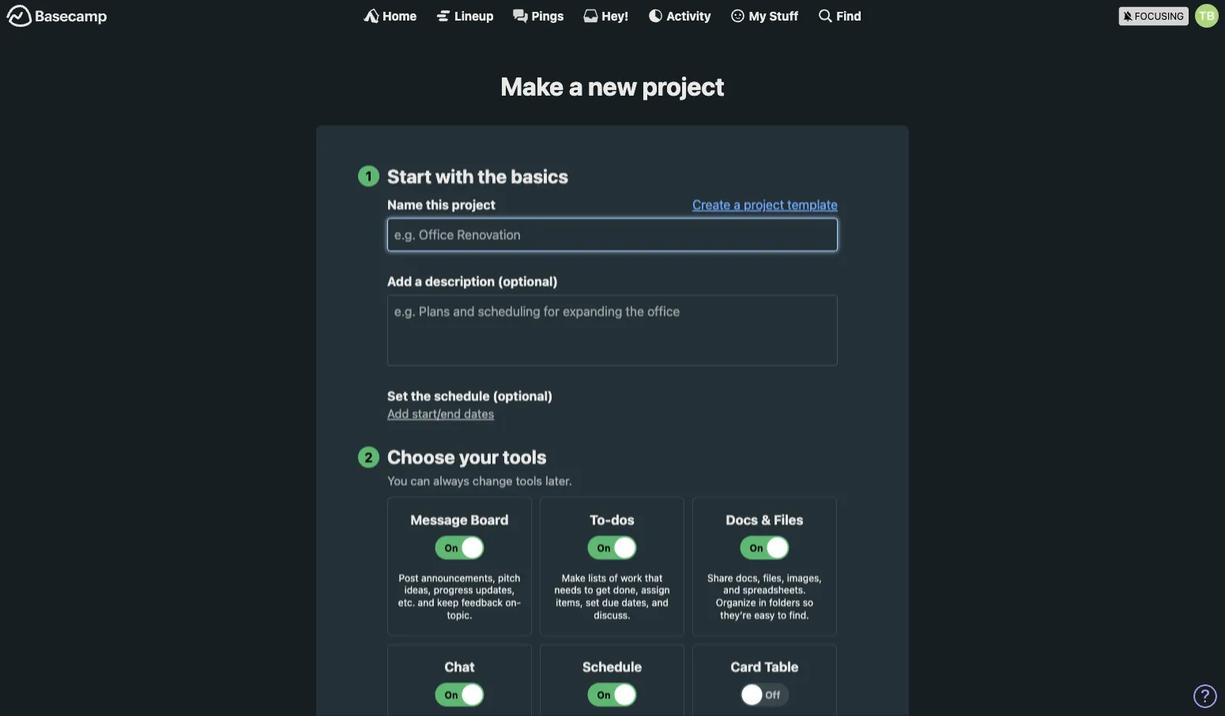 Task type: locate. For each thing, give the bounding box(es) containing it.
2 horizontal spatial and
[[724, 585, 740, 596]]

project
[[642, 71, 725, 101], [452, 197, 496, 212], [744, 197, 784, 212]]

feedback
[[461, 597, 503, 608]]

&
[[761, 512, 771, 527]]

1 vertical spatial to
[[778, 609, 787, 620]]

message
[[411, 512, 468, 527]]

later.
[[545, 474, 572, 487]]

2 vertical spatial a
[[415, 274, 422, 289]]

add
[[387, 274, 412, 289], [387, 407, 409, 421]]

due
[[602, 597, 619, 608]]

make down the pings dropdown button
[[501, 71, 564, 101]]

dates,
[[622, 597, 649, 608]]

pings
[[532, 9, 564, 23]]

0 horizontal spatial to
[[584, 585, 593, 596]]

1
[[366, 168, 372, 184]]

2 horizontal spatial project
[[744, 197, 784, 212]]

a left new
[[569, 71, 583, 101]]

updates,
[[476, 585, 515, 596]]

0 vertical spatial the
[[478, 165, 507, 187]]

0 horizontal spatial project
[[452, 197, 496, 212]]

start
[[387, 165, 432, 187]]

and
[[724, 585, 740, 596], [418, 597, 434, 608], [652, 597, 669, 608]]

tools left later.
[[516, 474, 542, 487]]

make a new project
[[501, 71, 725, 101]]

(optional) inside set the schedule (optional) add start/end dates
[[493, 389, 553, 404]]

needs
[[555, 585, 582, 596]]

0 horizontal spatial and
[[418, 597, 434, 608]]

discuss.
[[594, 609, 631, 620]]

main element
[[0, 0, 1225, 31]]

0 vertical spatial a
[[569, 71, 583, 101]]

and up organize
[[724, 585, 740, 596]]

1 vertical spatial add
[[387, 407, 409, 421]]

ideas,
[[405, 585, 431, 596]]

(optional) for add a description (optional)
[[498, 274, 558, 289]]

1 horizontal spatial to
[[778, 609, 787, 620]]

1 vertical spatial tools
[[516, 474, 542, 487]]

find.
[[789, 609, 809, 620]]

(optional) right description
[[498, 274, 558, 289]]

the
[[478, 165, 507, 187], [411, 389, 431, 404]]

0 vertical spatial to
[[584, 585, 593, 596]]

lineup link
[[436, 8, 494, 24]]

add down set
[[387, 407, 409, 421]]

(optional) up dates
[[493, 389, 553, 404]]

project down activity link at the right of page
[[642, 71, 725, 101]]

(optional) for set the schedule (optional) add start/end dates
[[493, 389, 553, 404]]

to
[[584, 585, 593, 596], [778, 609, 787, 620]]

always
[[433, 474, 470, 487]]

and inside make lists of work that needs to get done, assign items, set due dates, and discuss.
[[652, 597, 669, 608]]

and down ideas,
[[418, 597, 434, 608]]

set the schedule (optional) add start/end dates
[[387, 389, 553, 421]]

a left description
[[415, 274, 422, 289]]

a right create
[[734, 197, 741, 212]]

switch accounts image
[[6, 4, 108, 28]]

add left description
[[387, 274, 412, 289]]

1 horizontal spatial a
[[569, 71, 583, 101]]

share docs, files, images, and spreadsheets. organize in folders so they're easy to find.
[[708, 572, 822, 620]]

to up set
[[584, 585, 593, 596]]

post announcements, pitch ideas, progress updates, etc. and keep feedback on- topic.
[[398, 572, 521, 620]]

a
[[569, 71, 583, 101], [734, 197, 741, 212], [415, 274, 422, 289]]

0 horizontal spatial a
[[415, 274, 422, 289]]

in
[[759, 597, 767, 608]]

pings button
[[513, 8, 564, 24]]

to down folders
[[778, 609, 787, 620]]

schedule
[[583, 659, 642, 675]]

on-
[[505, 597, 521, 608]]

(optional)
[[498, 274, 558, 289], [493, 389, 553, 404]]

0 vertical spatial (optional)
[[498, 274, 558, 289]]

1 horizontal spatial project
[[642, 71, 725, 101]]

new
[[588, 71, 637, 101]]

tools
[[503, 446, 547, 468], [516, 474, 542, 487]]

make inside make lists of work that needs to get done, assign items, set due dates, and discuss.
[[562, 572, 586, 583]]

add start/end dates link
[[387, 407, 494, 421]]

docs,
[[736, 572, 761, 583]]

and down assign
[[652, 597, 669, 608]]

1 vertical spatial the
[[411, 389, 431, 404]]

basics
[[511, 165, 568, 187]]

docs & files
[[726, 512, 804, 527]]

name this project
[[387, 197, 496, 212]]

0 vertical spatial add
[[387, 274, 412, 289]]

a for new
[[569, 71, 583, 101]]

1 horizontal spatial and
[[652, 597, 669, 608]]

1 vertical spatial make
[[562, 572, 586, 583]]

1 vertical spatial a
[[734, 197, 741, 212]]

my stuff
[[749, 9, 799, 23]]

1 vertical spatial (optional)
[[493, 389, 553, 404]]

the inside set the schedule (optional) add start/end dates
[[411, 389, 431, 404]]

tools up change
[[503, 446, 547, 468]]

dos
[[611, 512, 635, 527]]

2 horizontal spatial a
[[734, 197, 741, 212]]

folders
[[769, 597, 800, 608]]

2
[[365, 449, 373, 465]]

2 add from the top
[[387, 407, 409, 421]]

docs
[[726, 512, 758, 527]]

0 horizontal spatial the
[[411, 389, 431, 404]]

project for name this project
[[452, 197, 496, 212]]

lineup
[[455, 9, 494, 23]]

1 horizontal spatial the
[[478, 165, 507, 187]]

stuff
[[769, 9, 799, 23]]

make up needs
[[562, 572, 586, 583]]

0 vertical spatial make
[[501, 71, 564, 101]]

project down start with the basics on the top
[[452, 197, 496, 212]]

project left template
[[744, 197, 784, 212]]

chat
[[445, 659, 475, 675]]

your
[[459, 446, 499, 468]]

my
[[749, 9, 767, 23]]

make lists of work that needs to get done, assign items, set due dates, and discuss.
[[555, 572, 670, 620]]

the right set
[[411, 389, 431, 404]]

my stuff button
[[730, 8, 799, 24]]

the right with
[[478, 165, 507, 187]]



Task type: describe. For each thing, give the bounding box(es) containing it.
you can always change tools later.
[[387, 474, 572, 487]]

tim burton image
[[1195, 4, 1219, 28]]

message board
[[411, 512, 509, 527]]

of
[[609, 572, 618, 583]]

start/end
[[412, 407, 461, 421]]

card table
[[731, 659, 799, 675]]

and inside share docs, files, images, and spreadsheets. organize in folders so they're easy to find.
[[724, 585, 740, 596]]

get
[[596, 585, 611, 596]]

lists
[[588, 572, 606, 583]]

files
[[774, 512, 804, 527]]

table
[[765, 659, 799, 675]]

focusing button
[[1119, 0, 1225, 31]]

find
[[837, 9, 862, 23]]

hey!
[[602, 9, 629, 23]]

this
[[426, 197, 449, 212]]

to-dos
[[590, 512, 635, 527]]

assign
[[641, 585, 670, 596]]

a for description
[[415, 274, 422, 289]]

create
[[693, 197, 731, 212]]

so
[[803, 597, 814, 608]]

card
[[731, 659, 761, 675]]

announcements,
[[421, 572, 495, 583]]

share
[[708, 572, 733, 583]]

0 vertical spatial tools
[[503, 446, 547, 468]]

1 add from the top
[[387, 274, 412, 289]]

activity link
[[648, 8, 711, 24]]

files,
[[763, 572, 785, 583]]

items,
[[556, 597, 583, 608]]

start with the basics
[[387, 165, 568, 187]]

spreadsheets.
[[743, 585, 806, 596]]

add a description (optional)
[[387, 274, 558, 289]]

pitch
[[498, 572, 521, 583]]

board
[[471, 512, 509, 527]]

done,
[[613, 585, 639, 596]]

home link
[[364, 8, 417, 24]]

add inside set the schedule (optional) add start/end dates
[[387, 407, 409, 421]]

easy
[[754, 609, 775, 620]]

progress
[[434, 585, 473, 596]]

hey! button
[[583, 8, 629, 24]]

that
[[645, 572, 663, 583]]

to inside make lists of work that needs to get done, assign items, set due dates, and discuss.
[[584, 585, 593, 596]]

focusing
[[1135, 11, 1184, 22]]

choose your tools
[[387, 446, 547, 468]]

make for make lists of work that needs to get done, assign items, set due dates, and discuss.
[[562, 572, 586, 583]]

change
[[473, 474, 513, 487]]

topic.
[[447, 609, 472, 620]]

project for create a project template
[[744, 197, 784, 212]]

set
[[387, 389, 408, 404]]

keep
[[437, 597, 459, 608]]

name
[[387, 197, 423, 212]]

images,
[[787, 572, 822, 583]]

find button
[[818, 8, 862, 24]]

choose
[[387, 446, 455, 468]]

activity
[[667, 9, 711, 23]]

and inside "post announcements, pitch ideas, progress updates, etc. and keep feedback on- topic."
[[418, 597, 434, 608]]

Add a description (optional) text field
[[387, 295, 838, 366]]

home
[[383, 9, 417, 23]]

description
[[425, 274, 495, 289]]

dates
[[464, 407, 494, 421]]

set
[[586, 597, 600, 608]]

template
[[788, 197, 838, 212]]

can
[[411, 474, 430, 487]]

Name this project text field
[[387, 218, 838, 252]]

with
[[436, 165, 474, 187]]

post
[[399, 572, 419, 583]]

work
[[621, 572, 642, 583]]

a for project
[[734, 197, 741, 212]]

etc.
[[398, 597, 415, 608]]

you
[[387, 474, 408, 487]]

to-
[[590, 512, 611, 527]]

make for make a new project
[[501, 71, 564, 101]]

organize
[[716, 597, 756, 608]]

to inside share docs, files, images, and spreadsheets. organize in folders so they're easy to find.
[[778, 609, 787, 620]]

create a project template
[[693, 197, 838, 212]]

they're
[[720, 609, 752, 620]]

create a project template link
[[693, 197, 838, 212]]



Task type: vqa. For each thing, say whether or not it's contained in the screenshot.
Who Do You Want To Add To This Project? on the left
no



